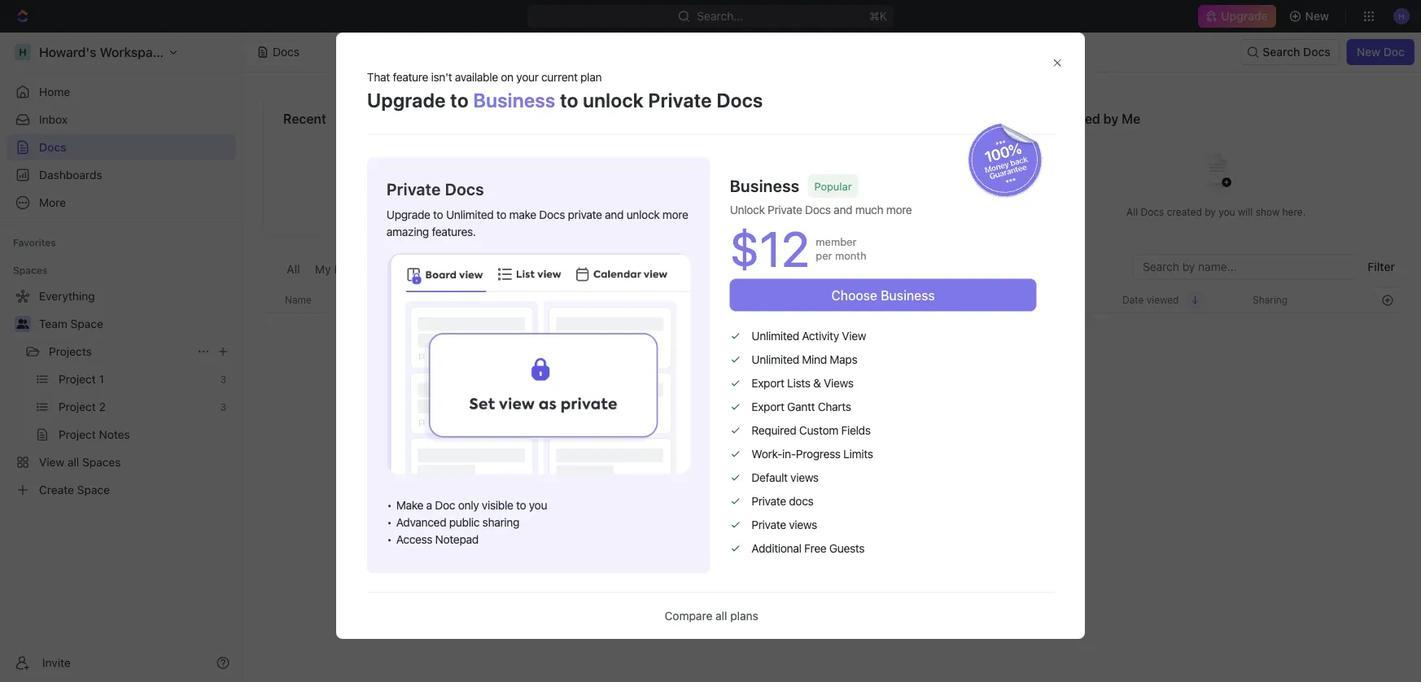 Task type: locate. For each thing, give the bounding box(es) containing it.
upgrade link
[[1199, 5, 1276, 28]]

favorites button
[[7, 233, 62, 252]]

all left created
[[1127, 206, 1138, 218]]

upgrade inside "upgrade to unlimited to make docs private and unlock more amazing features."
[[387, 208, 430, 221]]

by
[[1104, 111, 1119, 127], [1205, 206, 1216, 218]]

upgrade up search
[[1221, 9, 1268, 23]]

created by me
[[1051, 111, 1141, 127]]

date left "updated"
[[992, 294, 1014, 306]]

0 vertical spatial export
[[752, 376, 784, 390]]

updated
[[1017, 294, 1055, 306]]

here. right much
[[889, 206, 913, 218]]

dashboards
[[39, 168, 102, 182]]

projects link
[[49, 339, 190, 365]]

0 horizontal spatial business
[[473, 89, 556, 111]]

1 horizontal spatial new
[[1357, 45, 1381, 59]]

new doc
[[1357, 45, 1405, 59]]

free
[[804, 542, 827, 555]]

user group image
[[17, 319, 29, 329]]

to right visible
[[516, 499, 526, 512]]

1 horizontal spatial your
[[752, 206, 773, 218]]

private docs
[[387, 179, 484, 198]]

&
[[813, 376, 821, 390]]

by left me
[[1104, 111, 1119, 127]]

business right choose
[[881, 287, 935, 303]]

all for all
[[287, 263, 300, 276]]

doc inside "button"
[[1384, 45, 1405, 59]]

0 vertical spatial business
[[473, 89, 556, 111]]

unlock
[[730, 203, 765, 216]]

will down no created by me docs image
[[1238, 206, 1253, 218]]

private up additional
[[752, 518, 786, 531]]

private down 'features.'
[[429, 263, 467, 276]]

upgrade inside that feature isn't available on your current plan upgrade to business to unlock private docs
[[367, 89, 446, 111]]

and down popular
[[834, 203, 852, 216]]

1 your from the left
[[351, 206, 372, 218]]

additional free guests
[[752, 542, 865, 555]]

0 vertical spatial doc
[[1384, 45, 1405, 59]]

much
[[855, 203, 883, 216]]

1 horizontal spatial all
[[1127, 206, 1138, 218]]

1 horizontal spatial you
[[1219, 206, 1235, 218]]

0 horizontal spatial all
[[287, 263, 300, 276]]

row containing name
[[263, 287, 1402, 313]]

member per month
[[816, 235, 867, 262]]

default
[[752, 471, 788, 484]]

new up search docs
[[1305, 9, 1329, 23]]

your for recent
[[351, 206, 372, 218]]

2 your from the left
[[752, 206, 773, 218]]

by right created
[[1205, 206, 1216, 218]]

mind
[[802, 353, 827, 366]]

private docs
[[752, 494, 814, 508]]

projects
[[49, 345, 92, 358]]

views up docs
[[791, 471, 819, 484]]

0 vertical spatial upgrade
[[1221, 9, 1268, 23]]

0 vertical spatial favorites
[[667, 111, 723, 127]]

team
[[39, 317, 67, 330]]

docs inside tab list
[[334, 263, 361, 276]]

2 horizontal spatial will
[[1238, 206, 1253, 218]]

1 export from the top
[[752, 376, 784, 390]]

0 vertical spatial unlock
[[583, 89, 644, 111]]

lists
[[787, 376, 811, 390]]

clear filters
[[803, 506, 861, 519]]

popular
[[814, 180, 852, 192]]

1 horizontal spatial by
[[1205, 206, 1216, 218]]

matching
[[764, 478, 827, 495]]

all left my
[[287, 263, 300, 276]]

inbox
[[39, 113, 68, 126]]

unlimited up 'features.'
[[446, 208, 494, 221]]

1 vertical spatial unlock
[[627, 208, 660, 221]]

1 vertical spatial favorites
[[13, 237, 56, 248]]

business down the on
[[473, 89, 556, 111]]

date inside button
[[1123, 294, 1144, 306]]

all inside all button
[[287, 263, 300, 276]]

choose business
[[831, 287, 935, 303]]

1 horizontal spatial doc
[[1384, 45, 1405, 59]]

2 export from the top
[[752, 400, 784, 413]]

0 horizontal spatial new
[[1305, 9, 1329, 23]]

will left make
[[478, 206, 493, 218]]

row
[[263, 287, 1402, 313]]

business inside button
[[881, 287, 935, 303]]

private right unlock
[[768, 203, 802, 216]]

docs
[[273, 45, 300, 59], [1303, 45, 1331, 59], [39, 140, 66, 154], [445, 179, 484, 198], [805, 203, 831, 216], [452, 206, 475, 218], [819, 206, 842, 218], [1141, 206, 1164, 218], [539, 208, 565, 221], [334, 263, 361, 276]]

1 vertical spatial new
[[1357, 45, 1381, 59]]

unlock down the plan
[[583, 89, 644, 111]]

and right private
[[605, 208, 624, 221]]

spaces
[[13, 265, 48, 276]]

0 horizontal spatial your
[[351, 206, 372, 218]]

0 horizontal spatial here.
[[522, 206, 546, 218]]

custom
[[799, 424, 838, 437]]

1 horizontal spatial will
[[845, 206, 860, 218]]

here. up the 'search by name...' text box at top right
[[1283, 206, 1306, 218]]

filters
[[833, 506, 861, 519]]

created
[[1051, 111, 1100, 127]]

new inside button
[[1305, 9, 1329, 23]]

member
[[816, 235, 857, 248]]

to down available
[[450, 89, 469, 111]]

more up archived in the top of the page
[[663, 208, 688, 221]]

2 horizontal spatial show
[[1256, 206, 1280, 218]]

plans
[[730, 609, 758, 623]]

views down docs
[[789, 518, 817, 531]]

upgrade
[[1221, 9, 1268, 23], [367, 89, 446, 111], [387, 208, 430, 221]]

1 vertical spatial export
[[752, 400, 784, 413]]

0 vertical spatial new
[[1305, 9, 1329, 23]]

business inside that feature isn't available on your current plan upgrade to business to unlock private docs
[[473, 89, 556, 111]]

and inside "upgrade to unlimited to make docs private and unlock more amazing features."
[[605, 208, 624, 221]]

0 horizontal spatial you
[[529, 499, 547, 512]]

1 here. from the left
[[522, 206, 546, 218]]

date left viewed on the top right of page
[[1123, 294, 1144, 306]]

month
[[835, 249, 867, 262]]

you right visible
[[529, 499, 547, 512]]

archived
[[620, 263, 668, 276]]

unlock up archived in the top of the page
[[627, 208, 660, 221]]

favorites inside favorites "button"
[[13, 237, 56, 248]]

0 horizontal spatial doc
[[435, 499, 455, 512]]

new inside "button"
[[1357, 45, 1381, 59]]

assigned button
[[552, 254, 610, 287]]

2 vertical spatial unlimited
[[752, 353, 799, 366]]

3 show from the left
[[1256, 206, 1280, 218]]

clear
[[803, 506, 830, 519]]

0 vertical spatial views
[[791, 471, 819, 484]]

maps
[[830, 353, 857, 366]]

export for export gantt charts
[[752, 400, 784, 413]]

1 vertical spatial by
[[1205, 206, 1216, 218]]

0 horizontal spatial and
[[605, 208, 624, 221]]

new
[[1305, 9, 1329, 23], [1357, 45, 1381, 59]]

private up the opened
[[387, 179, 441, 198]]

unlimited mind maps
[[752, 353, 857, 366]]

here.
[[522, 206, 546, 218], [889, 206, 913, 218], [1283, 206, 1306, 218]]

clear filters button
[[803, 506, 861, 519]]

1 show from the left
[[496, 206, 520, 218]]

home link
[[7, 79, 236, 105]]

column header
[[263, 287, 281, 313]]

show up the 'search by name...' text box at top right
[[1256, 206, 1280, 218]]

1 vertical spatial you
[[529, 499, 547, 512]]

2 here. from the left
[[889, 206, 913, 218]]

unlimited up 'unlimited mind maps'
[[752, 329, 799, 343]]

doc inside 'make a doc only visible to you advanced public sharing access notepad'
[[435, 499, 455, 512]]

visible
[[482, 499, 513, 512]]

tab list
[[282, 254, 672, 287]]

0 horizontal spatial show
[[496, 206, 520, 218]]

you down no created by me docs image
[[1219, 206, 1235, 218]]

my
[[315, 263, 331, 276]]

docs inside sidebar navigation
[[39, 140, 66, 154]]

1 horizontal spatial show
[[863, 206, 887, 218]]

doc
[[1384, 45, 1405, 59], [435, 499, 455, 512]]

all docs created by you will show here.
[[1127, 206, 1306, 218]]

recent
[[283, 111, 326, 127]]

private button
[[425, 254, 471, 287]]

1 horizontal spatial here.
[[889, 206, 913, 218]]

1 vertical spatial doc
[[435, 499, 455, 512]]

date inside 'button'
[[992, 294, 1014, 306]]

show up workspace
[[496, 206, 520, 218]]

private down default
[[752, 494, 786, 508]]

date
[[992, 294, 1014, 306], [1123, 294, 1144, 306]]

3 here. from the left
[[1283, 206, 1306, 218]]

per
[[816, 249, 832, 262]]

0 horizontal spatial by
[[1104, 111, 1119, 127]]

and
[[834, 203, 852, 216], [605, 208, 624, 221]]

tree
[[7, 283, 236, 503]]

0 horizontal spatial more
[[663, 208, 688, 221]]

name
[[285, 294, 312, 306]]

1 horizontal spatial date
[[1123, 294, 1144, 306]]

here. left private
[[522, 206, 546, 218]]

0 vertical spatial all
[[1127, 206, 1138, 218]]

business up unlock
[[730, 176, 800, 195]]

1 horizontal spatial more
[[886, 203, 912, 216]]

0 horizontal spatial favorites
[[13, 237, 56, 248]]

new right search docs
[[1357, 45, 1381, 59]]

2 horizontal spatial here.
[[1283, 206, 1306, 218]]

1 vertical spatial upgrade
[[367, 89, 446, 111]]

0 horizontal spatial date
[[992, 294, 1014, 306]]

views for private views
[[789, 518, 817, 531]]

show up member per month
[[863, 206, 887, 218]]

tree containing team space
[[7, 283, 236, 503]]

private views
[[752, 518, 817, 531]]

export up required on the bottom of page
[[752, 400, 784, 413]]

business
[[473, 89, 556, 111], [730, 176, 800, 195], [881, 287, 935, 303]]

0 vertical spatial by
[[1104, 111, 1119, 127]]

2 will from the left
[[845, 206, 860, 218]]

0 vertical spatial unlimited
[[446, 208, 494, 221]]

home
[[39, 85, 70, 98]]

no created by me docs image
[[1184, 140, 1249, 206]]

to up 'features.'
[[433, 208, 443, 221]]

sidebar navigation
[[0, 33, 243, 682]]

Search by name... text field
[[1143, 255, 1348, 279]]

private
[[387, 179, 441, 198], [768, 203, 802, 216], [429, 263, 467, 276], [752, 494, 786, 508], [752, 518, 786, 531]]

unlimited up "lists" at the right
[[752, 353, 799, 366]]

2 vertical spatial upgrade
[[387, 208, 430, 221]]

more right much
[[886, 203, 912, 216]]

2 date from the left
[[1123, 294, 1144, 306]]

export left "lists" at the right
[[752, 376, 784, 390]]

a
[[426, 499, 432, 512]]

1 vertical spatial views
[[789, 518, 817, 531]]

more
[[886, 203, 912, 216], [663, 208, 688, 221]]

upgrade up amazing
[[387, 208, 430, 221]]

1 vertical spatial all
[[287, 263, 300, 276]]

2 horizontal spatial business
[[881, 287, 935, 303]]

1 horizontal spatial business
[[730, 176, 800, 195]]

new for new doc
[[1357, 45, 1381, 59]]

1 vertical spatial unlimited
[[752, 329, 799, 343]]

1 date from the left
[[992, 294, 1014, 306]]

private docs
[[648, 89, 763, 111]]

0 horizontal spatial will
[[478, 206, 493, 218]]

compare all plans
[[665, 609, 758, 623]]

your left 'recently'
[[351, 206, 372, 218]]

plan
[[580, 70, 602, 83]]

upgrade down the 'feature'
[[367, 89, 446, 111]]

2 vertical spatial business
[[881, 287, 935, 303]]

your left favorited
[[752, 206, 773, 218]]

compare
[[665, 609, 713, 623]]

will down popular
[[845, 206, 860, 218]]



Task type: vqa. For each thing, say whether or not it's contained in the screenshot.
show
yes



Task type: describe. For each thing, give the bounding box(es) containing it.
no matching results found. row
[[263, 370, 1402, 519]]

progress
[[796, 447, 841, 461]]

private for private docs
[[387, 179, 441, 198]]

results
[[831, 478, 876, 495]]

private
[[568, 208, 602, 221]]

more inside "upgrade to unlimited to make docs private and unlock more amazing features."
[[663, 208, 688, 221]]

no recent docs image
[[416, 140, 481, 206]]

me
[[1122, 111, 1141, 127]]

new for new
[[1305, 9, 1329, 23]]

work-in-progress limits
[[752, 447, 873, 461]]

choose
[[831, 287, 878, 303]]

unlimited for unlimited activity view
[[752, 329, 799, 343]]

0 vertical spatial you
[[1219, 206, 1235, 218]]

docs
[[789, 494, 814, 508]]

1 will from the left
[[478, 206, 493, 218]]

favorited
[[775, 206, 816, 218]]

upgrade for upgrade to unlimited to make docs private and unlock more amazing features.
[[387, 208, 430, 221]]

unlock private docs and much more
[[730, 203, 912, 216]]

found.
[[880, 478, 923, 495]]

⌘k
[[869, 9, 887, 23]]

make a doc only visible to you advanced public sharing access notepad
[[396, 499, 547, 546]]

to inside 'make a doc only visible to you advanced public sharing access notepad'
[[516, 499, 526, 512]]

no favorited docs image
[[800, 140, 865, 206]]

new button
[[1283, 3, 1339, 29]]

date updated button
[[983, 287, 1064, 313]]

in-
[[782, 447, 796, 461]]

search
[[1263, 45, 1300, 59]]

1 vertical spatial business
[[730, 176, 800, 195]]

recently
[[374, 206, 412, 218]]

to down current on the top
[[560, 89, 579, 111]]

no data image
[[783, 370, 881, 477]]

export for export lists & views
[[752, 376, 784, 390]]

1 horizontal spatial favorites
[[667, 111, 723, 127]]

invite
[[42, 656, 71, 670]]

amazing
[[387, 225, 429, 238]]

features.
[[432, 225, 476, 238]]

isn't
[[431, 70, 452, 83]]

tab list containing all
[[282, 254, 672, 287]]

my docs button
[[311, 254, 366, 287]]

notepad
[[435, 533, 479, 546]]

dashboards link
[[7, 162, 236, 188]]

docs link
[[7, 134, 236, 160]]

current
[[541, 70, 578, 83]]

views
[[824, 376, 854, 390]]

viewed
[[1147, 294, 1179, 306]]

created
[[1167, 206, 1202, 218]]

space
[[70, 317, 103, 330]]

private for private docs
[[752, 494, 786, 508]]

all button
[[282, 254, 304, 287]]

team space
[[39, 317, 103, 330]]

date for date updated
[[992, 294, 1014, 306]]

work-
[[752, 447, 782, 461]]

unlimited for unlimited mind maps
[[752, 353, 799, 366]]

your favorited docs will show here.
[[752, 206, 913, 218]]

2 show from the left
[[863, 206, 887, 218]]

all
[[716, 609, 727, 623]]

private inside private button
[[429, 263, 467, 276]]

no matching results found.
[[742, 478, 923, 495]]

compare all plans button
[[665, 609, 758, 623]]

limits
[[843, 447, 873, 461]]

you inside 'make a doc only visible to you advanced public sharing access notepad'
[[529, 499, 547, 512]]

docs inside "upgrade to unlimited to make docs private and unlock more amazing features."
[[539, 208, 565, 221]]

view
[[842, 329, 866, 343]]

on
[[501, 70, 514, 83]]

export gantt charts
[[752, 400, 851, 413]]

inbox link
[[7, 107, 236, 133]]

advanced
[[396, 516, 446, 529]]

column header inside no matching results found. "table"
[[263, 287, 281, 313]]

all for all docs created by you will show here.
[[1127, 206, 1138, 218]]

team space link
[[39, 311, 233, 337]]

upgrade for upgrade
[[1221, 9, 1268, 23]]

my docs
[[315, 263, 361, 276]]

that
[[367, 70, 390, 83]]

shared
[[376, 263, 414, 276]]

search docs button
[[1240, 39, 1340, 65]]

make
[[509, 208, 536, 221]]

3 will from the left
[[1238, 206, 1253, 218]]

unlock inside "upgrade to unlimited to make docs private and unlock more amazing features."
[[627, 208, 660, 221]]

to left make
[[496, 208, 506, 221]]

date viewed button
[[1113, 287, 1203, 313]]

that feature isn't available on your current plan upgrade to business to unlock private docs
[[367, 70, 763, 111]]

public
[[449, 516, 480, 529]]

unlock inside that feature isn't available on your current plan upgrade to business to unlock private docs
[[583, 89, 644, 111]]

views for default views
[[791, 471, 819, 484]]

search...
[[697, 9, 744, 23]]

sharing
[[482, 516, 519, 529]]

new doc button
[[1347, 39, 1415, 65]]

date for date viewed
[[1123, 294, 1144, 306]]

no matching results found. table
[[263, 287, 1402, 519]]

1 horizontal spatial and
[[834, 203, 852, 216]]

your for favorites
[[752, 206, 773, 218]]

activity
[[802, 329, 839, 343]]

guests
[[829, 542, 865, 555]]

make
[[396, 499, 423, 512]]

access
[[396, 533, 432, 546]]

tree inside sidebar navigation
[[7, 283, 236, 503]]

assigned
[[556, 263, 606, 276]]

export lists & views
[[752, 376, 854, 390]]

only
[[458, 499, 479, 512]]

shared button
[[372, 254, 418, 287]]

date viewed
[[1123, 294, 1179, 306]]

no
[[742, 478, 761, 495]]

fields
[[841, 424, 871, 437]]

required custom fields
[[752, 424, 871, 437]]

unlimited activity view
[[752, 329, 866, 343]]

date updated
[[992, 294, 1055, 306]]

workspace
[[481, 263, 541, 276]]

upgrade to unlimited to make docs private and unlock more amazing features.
[[387, 208, 688, 238]]

private for private views
[[752, 518, 786, 531]]

gantt
[[787, 400, 815, 413]]

unlimited inside "upgrade to unlimited to make docs private and unlock more amazing features."
[[446, 208, 494, 221]]

workspace button
[[477, 254, 545, 287]]

opened
[[414, 206, 449, 218]]



